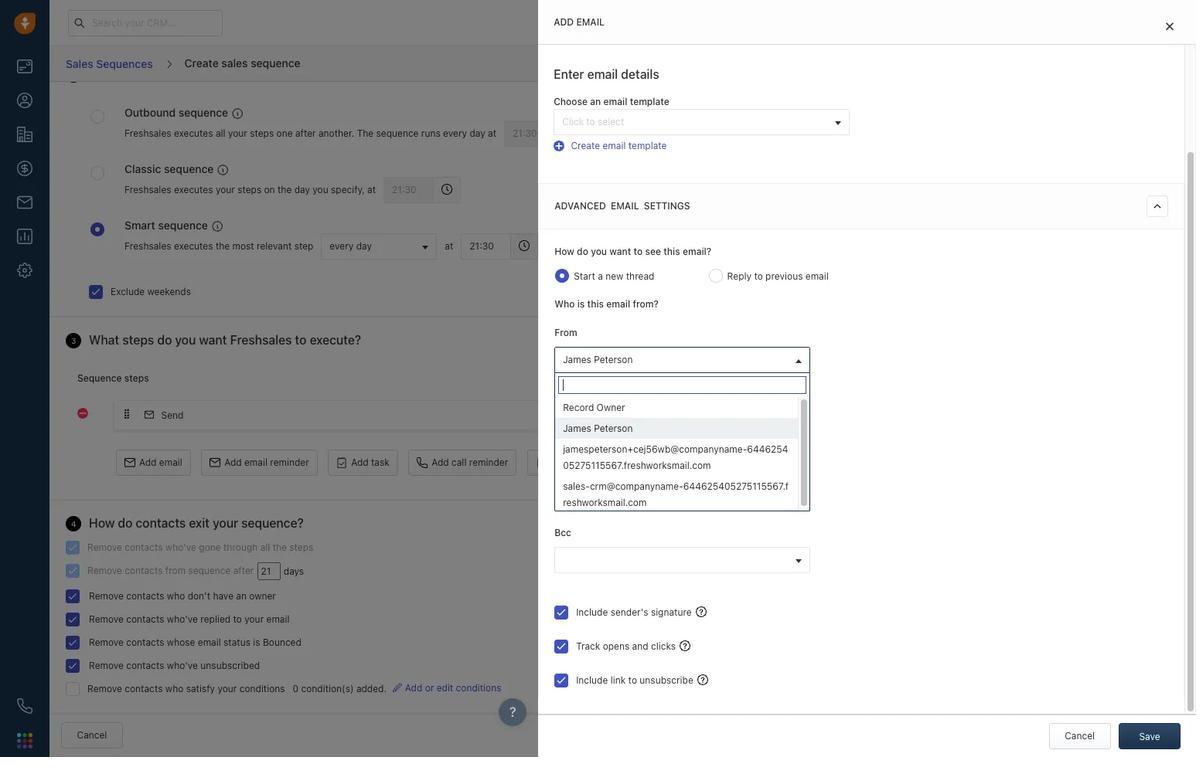 Task type: locate. For each thing, give the bounding box(es) containing it.
how inside enter email details dialog
[[555, 246, 575, 257]]

0 horizontal spatial want
[[199, 333, 227, 347]]

(gmt+00:00) utc link
[[546, 240, 627, 253]]

do inside enter email details dialog
[[577, 246, 588, 257]]

james down from
[[563, 354, 591, 366]]

1 horizontal spatial step
[[1063, 138, 1082, 150]]

call inside a sales sequence is a series of steps you can set up to nurture contacts in the crm. a step can be an email, task, call reminder, email reminder, or sms. once your steps are lined up, the crm executes them automatically for you.
[[926, 151, 941, 163]]

0 horizontal spatial a
[[926, 125, 932, 137]]

1 horizontal spatial how
[[555, 246, 575, 257]]

0 vertical spatial how
[[555, 246, 575, 257]]

0 vertical spatial is
[[1005, 125, 1012, 137]]

track opens and clicks
[[576, 641, 676, 652]]

0 horizontal spatial an
[[236, 591, 247, 602]]

email right 'previous'
[[806, 271, 829, 282]]

owner
[[249, 591, 276, 602]]

freshsales down smart
[[125, 240, 171, 252]]

list box
[[555, 398, 810, 514]]

add email button
[[116, 450, 191, 476]]

add call reminder
[[432, 457, 508, 469]]

how
[[555, 246, 575, 257], [89, 517, 115, 531]]

1 vertical spatial day
[[294, 184, 310, 196]]

1 vertical spatial all
[[260, 542, 270, 554]]

record owner
[[563, 402, 625, 414]]

who've for replied
[[167, 614, 198, 626]]

can left be
[[1085, 138, 1101, 150]]

2 vertical spatial do
[[118, 517, 133, 531]]

0 vertical spatial create
[[185, 56, 219, 69]]

create inside enter email details dialog
[[571, 140, 600, 151]]

jamespeterson+cej56wb@companyname- inside button
[[563, 421, 747, 433]]

email left from? at top right
[[607, 299, 630, 310]]

runs
[[421, 128, 441, 139]]

or inside a sales sequence is a series of steps you can set up to nurture contacts in the crm. a step can be an email, task, call reminder, email reminder, or sms. once your steps are lined up, the crm executes them automatically for you.
[[1057, 151, 1066, 163]]

0 vertical spatial jamespeterson+cej56wb@companyname-
[[563, 421, 747, 433]]

select
[[598, 116, 624, 127]]

add email
[[554, 16, 605, 28], [139, 457, 182, 469]]

2 horizontal spatial an
[[1117, 138, 1127, 150]]

1 horizontal spatial do
[[157, 333, 172, 347]]

create up outbound sequence
[[185, 56, 219, 69]]

bcc
[[555, 527, 571, 539]]

limits
[[991, 218, 1014, 229]]

who for don't
[[167, 591, 185, 602]]

1 james from the top
[[563, 354, 591, 366]]

the left most
[[216, 240, 230, 252]]

0 vertical spatial call
[[926, 151, 941, 163]]

1 reminder from the left
[[270, 457, 309, 469]]

0 horizontal spatial at
[[367, 184, 376, 196]]

0 vertical spatial template
[[630, 96, 670, 108]]

do right the '4'
[[118, 517, 133, 531]]

the right in
[[1011, 138, 1026, 150]]

0 horizontal spatial how
[[89, 517, 115, 531]]

contacts left whose
[[126, 637, 164, 649]]

remove
[[87, 542, 122, 554], [87, 565, 122, 577], [89, 591, 124, 602], [89, 614, 124, 626], [89, 637, 124, 649], [89, 660, 124, 672], [87, 684, 122, 695]]

1 vertical spatial template
[[629, 140, 667, 151]]

sequence right the
[[376, 128, 419, 139]]

gone
[[199, 542, 221, 554]]

644625405275115567.freshworksmail.com
[[747, 421, 936, 433]]

0 vertical spatial who've
[[165, 542, 196, 554]]

add email up the enter
[[554, 16, 605, 28]]

1 vertical spatial can
[[1085, 138, 1101, 150]]

james
[[563, 354, 591, 366], [563, 423, 591, 435]]

in
[[1001, 138, 1009, 150]]

1 horizontal spatial reminder
[[469, 457, 508, 469]]

execute?
[[310, 333, 361, 347]]

1 vertical spatial create
[[571, 140, 600, 151]]

0 vertical spatial step
[[1063, 138, 1082, 150]]

email up sequence?
[[244, 457, 268, 469]]

remove contacts who've unsubscribed
[[89, 660, 260, 672]]

(gmt+00:00)
[[546, 240, 606, 252]]

4
[[71, 520, 76, 529]]

add for add email button
[[139, 457, 157, 469]]

1 horizontal spatial or
[[1057, 151, 1066, 163]]

1 vertical spatial james
[[563, 423, 591, 435]]

is
[[1005, 125, 1012, 137], [577, 299, 585, 310], [253, 637, 260, 649]]

after
[[295, 128, 316, 139], [233, 565, 254, 577]]

0 horizontal spatial can
[[1085, 138, 1101, 150]]

reminder up sequence?
[[270, 457, 309, 469]]

create for create sales sequence
[[185, 56, 219, 69]]

executes down <span class=" ">sales reps can use this for prospecting and account-based selling e.g. following up with event attendees</span> 'icon'
[[174, 240, 213, 252]]

contacts left in
[[960, 138, 999, 150]]

contacts for remove contacts who've gone through all the steps
[[125, 542, 163, 554]]

template down choose an email template
[[629, 140, 667, 151]]

jamespeterson+cej56wb@companyname- up jamespeterson+cej56wb@companyname-6446254 05275115567.freshworksmail.com
[[563, 421, 747, 433]]

day inside 'button'
[[356, 240, 372, 252]]

reminder, up up,
[[944, 151, 985, 163]]

edit
[[437, 683, 453, 694]]

james peterson inside list box
[[563, 423, 633, 435]]

have
[[213, 591, 234, 602]]

sales-
[[563, 481, 590, 493]]

2 horizontal spatial at
[[488, 128, 497, 139]]

1 horizontal spatial reminder,
[[1013, 151, 1054, 163]]

to right replied
[[233, 614, 242, 626]]

1 horizontal spatial call
[[926, 151, 941, 163]]

jamespeterson+cej56wb@companyname- for 6446254
[[563, 444, 747, 456]]

executes for classic sequence
[[174, 184, 213, 196]]

who down remove contacts who've unsubscribed
[[165, 684, 184, 695]]

james down record
[[563, 423, 591, 435]]

None text field
[[258, 563, 281, 581]]

jamespeterson+cej56wb@companyname-644625405275115567.freshworksmail.com
[[563, 421, 936, 433]]

0 vertical spatial james
[[563, 354, 591, 366]]

reply left owner
[[555, 394, 580, 405]]

2 reminder from the left
[[469, 457, 508, 469]]

0 horizontal spatial reminder,
[[944, 151, 985, 163]]

1 horizontal spatial a
[[1054, 138, 1061, 150]]

jamespeterson+cej56wb@companyname- up 05275115567.freshworksmail.com
[[563, 444, 747, 456]]

sales up nurture
[[935, 125, 957, 137]]

3
[[71, 336, 76, 345]]

do for contacts
[[118, 517, 133, 531]]

create for create email template
[[571, 140, 600, 151]]

freshsales for outbound
[[125, 128, 171, 139]]

add email inside enter email details dialog
[[554, 16, 605, 28]]

2 james peterson from the top
[[563, 423, 633, 435]]

james peterson down from
[[563, 354, 633, 366]]

every down specify,
[[330, 240, 354, 252]]

email?
[[683, 246, 712, 257]]

2 vertical spatial who've
[[167, 660, 198, 672]]

1 vertical spatial sales
[[935, 125, 957, 137]]

1 vertical spatial is
[[577, 299, 585, 310]]

your inside a sales sequence is a series of steps you can set up to nurture contacts in the crm. a step can be an email, task, call reminder, email reminder, or sms. once your steps are lined up, the crm executes them automatically for you.
[[1120, 151, 1139, 163]]

at right runs
[[488, 128, 497, 139]]

step
[[1063, 138, 1082, 150], [294, 240, 314, 252]]

include sender's signature
[[576, 607, 692, 618]]

reply for reply to
[[555, 394, 580, 405]]

add email down send
[[139, 457, 182, 469]]

how for how do you want to see this email?
[[555, 246, 575, 257]]

task
[[371, 457, 390, 469]]

1 vertical spatial jamespeterson+cej56wb@companyname-
[[563, 444, 747, 456]]

1 reminder, from the left
[[944, 151, 985, 163]]

choose
[[554, 96, 588, 108]]

the down sequence?
[[273, 542, 287, 554]]

status
[[224, 637, 251, 649]]

1 vertical spatial after
[[233, 565, 254, 577]]

0 horizontal spatial every
[[330, 240, 354, 252]]

all right the through
[[260, 542, 270, 554]]

james peterson
[[563, 354, 633, 366], [563, 423, 633, 435]]

create
[[185, 56, 219, 69], [571, 140, 600, 151]]

a down of
[[1054, 138, 1061, 150]]

1 vertical spatial who
[[165, 684, 184, 695]]

1 jamespeterson+cej56wb@companyname- from the top
[[563, 421, 747, 433]]

sequence up in
[[960, 125, 1002, 137]]

reminder
[[270, 457, 309, 469], [469, 457, 508, 469]]

2 horizontal spatial day
[[470, 128, 485, 139]]

who for satisfy
[[165, 684, 184, 695]]

cancel button inside enter email details dialog
[[1049, 724, 1111, 750]]

<span class=" ">sales reps can use this for prospecting and account-based selling e.g. following up with event attendees</span> image
[[212, 221, 223, 232]]

reply left 'previous'
[[727, 271, 752, 282]]

sequence left <span class=" ">sales reps can use this for traditional drip campaigns e.g. reengaging with cold prospects</span> icon
[[179, 106, 228, 119]]

0 vertical spatial include
[[576, 607, 608, 618]]

0 vertical spatial can
[[1108, 125, 1123, 137]]

1 horizontal spatial an
[[590, 96, 601, 108]]

step up sms.
[[1063, 138, 1082, 150]]

0 vertical spatial peterson
[[594, 354, 633, 366]]

close image
[[1166, 22, 1174, 31]]

executes down outbound sequence
[[174, 128, 213, 139]]

0 horizontal spatial a
[[598, 271, 603, 282]]

0 horizontal spatial is
[[253, 637, 260, 649]]

0 vertical spatial an
[[590, 96, 601, 108]]

who've for unsubscribed
[[167, 660, 198, 672]]

after right one
[[295, 128, 316, 139]]

add
[[554, 16, 574, 28], [139, 457, 157, 469], [224, 457, 242, 469], [351, 457, 369, 469], [432, 457, 449, 469], [550, 457, 568, 469], [405, 683, 422, 694]]

who've down remove contacts who don't have an owner
[[167, 614, 198, 626]]

contacts down remove contacts who've unsubscribed
[[125, 684, 163, 695]]

can
[[1108, 125, 1123, 137], [1085, 138, 1101, 150]]

add or edit conditions link
[[393, 683, 501, 694]]

0 vertical spatial james peterson
[[563, 354, 633, 366]]

crm
[[999, 165, 1020, 176]]

phone element
[[9, 691, 40, 722]]

freshworks switcher image
[[17, 734, 32, 749]]

0 horizontal spatial this
[[587, 299, 604, 310]]

1 horizontal spatial a
[[1015, 125, 1020, 137]]

0 vertical spatial every
[[443, 128, 467, 139]]

jamespeterson+cej56wb@companyname-644625405275115567.freshworksmail.com button
[[555, 414, 936, 440]]

1 horizontal spatial can
[[1108, 125, 1123, 137]]

contacts left from
[[125, 565, 163, 577]]

1 vertical spatial call
[[452, 457, 467, 469]]

day down specify,
[[356, 240, 372, 252]]

0 vertical spatial day
[[470, 128, 485, 139]]

1 vertical spatial add email
[[139, 457, 182, 469]]

list box containing record owner
[[555, 398, 810, 514]]

the
[[1011, 138, 1026, 150], [982, 165, 997, 176], [278, 184, 292, 196], [216, 240, 230, 252], [273, 542, 287, 554]]

1 horizontal spatial this
[[664, 246, 680, 257]]

0 vertical spatial do
[[577, 246, 588, 257]]

contacts inside a sales sequence is a series of steps you can set up to nurture contacts in the crm. a step can be an email, task, call reminder, email reminder, or sms. once your steps are lined up, the crm executes them automatically for you.
[[960, 138, 999, 150]]

contacts for remove contacts whose email status is bounced
[[126, 637, 164, 649]]

sequence?
[[241, 517, 304, 531]]

opens
[[603, 641, 630, 652]]

2 reminder, from the left
[[1013, 151, 1054, 163]]

sales up <span class=" ">sales reps can use this for traditional drip campaigns e.g. reengaging with cold prospects</span> icon
[[222, 56, 248, 69]]

0 horizontal spatial all
[[216, 128, 226, 139]]

2 james from the top
[[563, 423, 591, 435]]

2 vertical spatial day
[[356, 240, 372, 252]]

add task
[[351, 457, 390, 469]]

reminder left cc
[[469, 457, 508, 469]]

1 horizontal spatial create
[[571, 140, 600, 151]]

who've up from
[[165, 542, 196, 554]]

signature
[[651, 607, 692, 618]]

jamespeterson+cej56wb@companyname- inside jamespeterson+cej56wb@companyname-6446254 05275115567.freshworksmail.com
[[563, 444, 747, 456]]

cancel for cancel 'button' within the enter email details dialog
[[1065, 731, 1095, 742]]

1 horizontal spatial is
[[577, 299, 585, 310]]

save
[[1140, 732, 1161, 743]]

remove for remove contacts who've unsubscribed
[[89, 660, 124, 672]]

1 vertical spatial or
[[425, 683, 434, 694]]

add task button
[[328, 450, 398, 476]]

0 vertical spatial reply
[[727, 271, 752, 282]]

0 vertical spatial after
[[295, 128, 316, 139]]

is right status at the bottom
[[253, 637, 260, 649]]

who is this email from?
[[555, 299, 659, 310]]

james inside list box
[[563, 423, 591, 435]]

create down click to select
[[571, 140, 600, 151]]

sender's
[[611, 607, 648, 618]]

sales inside a sales sequence is a series of steps you can set up to nurture contacts in the crm. a step can be an email, task, call reminder, email reminder, or sms. once your steps are lined up, the crm executes them automatically for you.
[[935, 125, 957, 137]]

classic
[[125, 162, 161, 175]]

james peterson button
[[555, 347, 810, 374]]

you
[[1089, 125, 1105, 137], [313, 184, 328, 196], [591, 246, 607, 257], [175, 333, 196, 347]]

0 horizontal spatial day
[[294, 184, 310, 196]]

how for how do contacts exit your sequence?
[[89, 517, 115, 531]]

sequence left "<span class=" ">sales reps can use this for weekly check-ins with leads and to run renewal campaigns e.g. renewing a contract</span>" 'icon'
[[164, 162, 214, 175]]

0 horizontal spatial cancel
[[77, 730, 107, 742]]

them
[[1064, 165, 1087, 176]]

previous
[[766, 271, 803, 282]]

cancel for left cancel 'button'
[[77, 730, 107, 742]]

1 vertical spatial peterson
[[594, 423, 633, 435]]

add for add task button
[[351, 457, 369, 469]]

your up the 'automatically'
[[1120, 151, 1139, 163]]

at
[[488, 128, 497, 139], [367, 184, 376, 196], [445, 240, 453, 252]]

sms
[[570, 457, 590, 469]]

contacts for remove contacts who've replied to your email
[[126, 614, 164, 626]]

conditions right edit on the bottom left of the page
[[456, 683, 501, 694]]

2 horizontal spatial is
[[1005, 125, 1012, 137]]

2 jamespeterson+cej56wb@companyname- from the top
[[563, 444, 747, 456]]

1 vertical spatial step
[[294, 240, 314, 252]]

email down select
[[603, 140, 626, 151]]

email
[[611, 200, 639, 212]]

who
[[555, 299, 575, 310]]

None search field
[[559, 486, 790, 502]]

reminder for add call reminder
[[469, 457, 508, 469]]

add for "add sms" button
[[550, 457, 568, 469]]

cancel left save
[[1065, 731, 1095, 742]]

exclude weekends
[[111, 286, 191, 297]]

this right see
[[664, 246, 680, 257]]

at right specify,
[[367, 184, 376, 196]]

on
[[264, 184, 275, 196]]

contacts down remove contacts from sequence after at the bottom left
[[126, 591, 164, 602]]

1 vertical spatial this
[[587, 299, 604, 310]]

james peterson down record owner at the bottom of page
[[563, 423, 633, 435]]

1 vertical spatial a
[[598, 271, 603, 282]]

after down the through
[[233, 565, 254, 577]]

sequences
[[96, 57, 153, 70]]

this
[[664, 246, 680, 257], [587, 299, 604, 310]]

include link to unsubscribe
[[576, 675, 694, 687]]

1 horizontal spatial cancel
[[1065, 731, 1095, 742]]

remove contacts who don't have an owner
[[89, 591, 276, 602]]

0 horizontal spatial create
[[185, 56, 219, 69]]

do up start
[[577, 246, 588, 257]]

call
[[926, 151, 941, 163], [452, 457, 467, 469]]

template
[[630, 96, 670, 108], [629, 140, 667, 151]]

2 include from the top
[[576, 675, 608, 687]]

1 horizontal spatial sales
[[935, 125, 957, 137]]

2 horizontal spatial do
[[577, 246, 588, 257]]

freshsales down classic
[[125, 184, 171, 196]]

remove for remove contacts who've replied to your email
[[89, 614, 124, 626]]

to inside a sales sequence is a series of steps you can set up to nurture contacts in the crm. a step can be an email, task, call reminder, email reminder, or sms. once your steps are lined up, the crm executes them automatically for you.
[[1156, 125, 1165, 137]]

1 horizontal spatial cancel button
[[1049, 724, 1111, 750]]

contacts up remove contacts who satisfy your conditions
[[126, 660, 164, 672]]

1 vertical spatial include
[[576, 675, 608, 687]]

days
[[284, 566, 304, 578]]

do down weekends
[[157, 333, 172, 347]]

0 vertical spatial want
[[610, 246, 631, 257]]

contacts for remove contacts who've unsubscribed
[[126, 660, 164, 672]]

0 horizontal spatial call
[[452, 457, 467, 469]]

a up nurture
[[926, 125, 932, 137]]

None search field
[[559, 377, 807, 395]]

is up in
[[1005, 125, 1012, 137]]

the
[[357, 128, 374, 139]]

template down details
[[630, 96, 670, 108]]

you down weekends
[[175, 333, 196, 347]]

cancel inside enter email details dialog
[[1065, 731, 1095, 742]]

to right up
[[1156, 125, 1165, 137]]

1 vertical spatial reply
[[555, 394, 580, 405]]

1 vertical spatial every
[[330, 240, 354, 252]]

outbound sequence
[[125, 106, 228, 119]]

0 horizontal spatial step
[[294, 240, 314, 252]]

1 vertical spatial how
[[89, 517, 115, 531]]

0 vertical spatial sales
[[222, 56, 248, 69]]

1 peterson from the top
[[594, 354, 633, 366]]

include left link
[[576, 675, 608, 687]]

settings
[[644, 200, 690, 212]]

1 vertical spatial james peterson
[[563, 423, 633, 435]]

how up start
[[555, 246, 575, 257]]

executes down 'classic sequence'
[[174, 184, 213, 196]]

or left sms.
[[1057, 151, 1066, 163]]

1 vertical spatial who've
[[167, 614, 198, 626]]

0 horizontal spatial do
[[118, 517, 133, 531]]

1 include from the top
[[576, 607, 608, 618]]

<span class=" ">sales reps can use this for weekly check-ins with leads and to run renewal campaigns e.g. renewing a contract</span> image
[[218, 164, 228, 175]]

conditions left the 0
[[240, 684, 285, 695]]

to left execute?
[[295, 333, 307, 347]]

who
[[167, 591, 185, 602], [165, 684, 184, 695]]

contacts up remove contacts from sequence after at the bottom left
[[125, 542, 163, 554]]

1 james peterson from the top
[[563, 354, 633, 366]]

include up track
[[576, 607, 608, 618]]

remove for remove contacts who don't have an owner
[[89, 591, 124, 602]]

add inside enter email details dialog
[[554, 16, 574, 28]]

is inside a sales sequence is a series of steps you can set up to nurture contacts in the crm. a step can be an email, task, call reminder, email reminder, or sms. once your steps are lined up, the crm executes them automatically for you.
[[1005, 125, 1012, 137]]

1 horizontal spatial reply
[[727, 271, 752, 282]]

an inside a sales sequence is a series of steps you can set up to nurture contacts in the crm. a step can be an email, task, call reminder, email reminder, or sms. once your steps are lined up, the crm executes them automatically for you.
[[1117, 138, 1127, 150]]

advanced
[[555, 200, 606, 212]]

0 vertical spatial or
[[1057, 151, 1066, 163]]

0 condition(s) added.
[[293, 684, 387, 695]]

add email reminder button
[[201, 450, 318, 476]]

step right relevant
[[294, 240, 314, 252]]

executes
[[174, 128, 213, 139], [1023, 165, 1062, 176], [174, 184, 213, 196], [174, 240, 213, 252]]

steps up days
[[290, 542, 313, 554]]

2 peterson from the top
[[594, 423, 633, 435]]

cancel button right freshworks switcher icon
[[61, 723, 123, 749]]

0 vertical spatial add email
[[554, 16, 605, 28]]

every right runs
[[443, 128, 467, 139]]

an right be
[[1117, 138, 1127, 150]]

contacts down remove contacts who don't have an owner
[[126, 614, 164, 626]]

0 vertical spatial this
[[664, 246, 680, 257]]

remove for remove contacts who've gone through all the steps
[[87, 542, 122, 554]]

freshsales for smart
[[125, 240, 171, 252]]

how do contacts exit your sequence?
[[89, 517, 304, 531]]



Task type: vqa. For each thing, say whether or not it's contained in the screenshot.
James.Peterson1902@Gmail.Com
no



Task type: describe. For each thing, give the bounding box(es) containing it.
jamespeterson+cej56wb@companyname-6446254 05275115567.freshworksmail.com
[[563, 444, 788, 472]]

2 vertical spatial at
[[445, 240, 453, 252]]

from?
[[633, 299, 659, 310]]

email inside a sales sequence is a series of steps you can set up to nurture contacts in the crm. a step can be an email, task, call reminder, email reminder, or sms. once your steps are lined up, the crm executes them automatically for you.
[[987, 151, 1011, 163]]

my
[[926, 218, 939, 229]]

05275115567.freshworksmail.com
[[563, 460, 711, 472]]

to right link
[[628, 675, 637, 687]]

1 vertical spatial a
[[1054, 138, 1061, 150]]

are
[[926, 165, 940, 176]]

set
[[1126, 125, 1139, 137]]

is inside enter email details dialog
[[577, 299, 585, 310]]

you inside enter email details dialog
[[591, 246, 607, 257]]

remove for remove contacts who satisfy your conditions
[[87, 684, 122, 695]]

contacts for remove contacts from sequence after
[[125, 565, 163, 577]]

crm.
[[1028, 138, 1052, 150]]

0 vertical spatial a
[[926, 125, 932, 137]]

click
[[562, 116, 584, 127]]

details
[[621, 68, 659, 82]]

sequence inside a sales sequence is a series of steps you can set up to nurture contacts in the crm. a step can be an email, task, call reminder, email reminder, or sms. once your steps are lined up, the crm executes them automatically for you.
[[960, 125, 1002, 137]]

email down replied
[[198, 637, 221, 649]]

contacts for remove contacts who satisfy your conditions
[[125, 684, 163, 695]]

add email inside button
[[139, 457, 182, 469]]

sales sequences link
[[65, 52, 154, 76]]

executes for outbound sequence
[[174, 128, 213, 139]]

new
[[606, 271, 624, 282]]

enter email details
[[554, 68, 659, 82]]

condition(s)
[[301, 684, 354, 695]]

include for include sender's signature
[[576, 607, 608, 618]]

freshsales left execute?
[[230, 333, 292, 347]]

sequence up one
[[251, 56, 300, 69]]

smart
[[125, 219, 155, 232]]

nurture
[[926, 138, 958, 150]]

contacts for remove contacts who don't have an owner
[[126, 591, 164, 602]]

6446254
[[747, 444, 788, 456]]

steps up the for
[[1141, 151, 1165, 163]]

1 vertical spatial do
[[157, 333, 172, 347]]

1 vertical spatial want
[[199, 333, 227, 347]]

bounced
[[263, 637, 302, 649]]

steps right the 'sequence' at the left of page
[[124, 372, 149, 384]]

email up choose an email template
[[587, 68, 618, 82]]

add or edit conditions
[[405, 683, 501, 694]]

a inside a sales sequence is a series of steps you can set up to nurture contacts in the crm. a step can be an email, task, call reminder, email reminder, or sms. once your steps are lined up, the crm executes them automatically for you.
[[1015, 125, 1020, 137]]

james inside dropdown button
[[563, 354, 591, 366]]

your right exit
[[213, 517, 238, 531]]

sequence down gone
[[188, 565, 231, 577]]

start
[[574, 271, 595, 282]]

call inside button
[[452, 457, 467, 469]]

jamespeterson+cej56wb@companyname- for 644625405275115567.freshworksmail.com
[[563, 421, 747, 433]]

james peterson inside dropdown button
[[563, 354, 633, 366]]

remove contacts who satisfy your conditions
[[87, 684, 285, 695]]

want inside enter email details dialog
[[610, 246, 631, 257]]

every inside 'button'
[[330, 240, 354, 252]]

to left see
[[634, 246, 643, 257]]

include for include link to unsubscribe
[[576, 675, 608, 687]]

1 vertical spatial at
[[367, 184, 376, 196]]

email up enter email details
[[576, 16, 605, 28]]

steps right of
[[1063, 125, 1087, 137]]

0 horizontal spatial cancel button
[[61, 723, 123, 749]]

a inside dialog
[[598, 271, 603, 282]]

an inside enter email details dialog
[[590, 96, 601, 108]]

add sms
[[550, 457, 590, 469]]

specify,
[[331, 184, 365, 196]]

your down "<span class=" ">sales reps can use this for weekly check-ins with leads and to run renewal campaigns e.g. renewing a contract</span>" 'icon'
[[216, 184, 235, 196]]

your down unsubscribed
[[218, 684, 237, 695]]

utc
[[608, 240, 627, 252]]

sales-crm@companyname-644625405275115567.f reshworksmail.com
[[563, 481, 789, 509]]

don't
[[188, 591, 210, 602]]

step inside a sales sequence is a series of steps you can set up to nurture contacts in the crm. a step can be an email, task, call reminder, email reminder, or sms. once your steps are lined up, the crm executes them automatically for you.
[[1063, 138, 1082, 150]]

reply to previous email
[[727, 271, 829, 282]]

to left 'previous'
[[754, 271, 763, 282]]

and
[[632, 641, 649, 652]]

once
[[1094, 151, 1117, 163]]

sales for create
[[222, 56, 248, 69]]

through
[[223, 542, 258, 554]]

phone image
[[17, 699, 32, 715]]

track
[[576, 641, 600, 652]]

the right up,
[[982, 165, 997, 176]]

sales sequences
[[66, 57, 153, 70]]

peterson inside dropdown button
[[594, 354, 633, 366]]

unsubscribed
[[201, 660, 260, 672]]

enter
[[554, 68, 584, 82]]

email right daily
[[965, 218, 988, 229]]

save button
[[1119, 724, 1181, 750]]

automatically
[[1089, 165, 1147, 176]]

contacts left exit
[[136, 517, 186, 531]]

your down owner
[[245, 614, 264, 626]]

create email template link
[[554, 140, 667, 151]]

you left specify,
[[313, 184, 328, 196]]

lined
[[942, 165, 963, 176]]

sms.
[[1069, 151, 1091, 163]]

(gmt+00:00) utc
[[546, 240, 627, 252]]

email down send
[[159, 457, 182, 469]]

remove for remove contacts from sequence after
[[87, 565, 122, 577]]

create sales sequence
[[185, 56, 300, 69]]

steps left on
[[238, 184, 262, 196]]

sales
[[66, 57, 93, 70]]

0 horizontal spatial or
[[425, 683, 434, 694]]

sales for a
[[935, 125, 957, 137]]

every day button
[[321, 233, 437, 259]]

0 vertical spatial at
[[488, 128, 497, 139]]

remove contacts who've gone through all the steps
[[87, 542, 313, 554]]

add for add call reminder button
[[432, 457, 449, 469]]

2 vertical spatial is
[[253, 637, 260, 649]]

what
[[89, 333, 119, 347]]

classic sequence
[[125, 162, 214, 175]]

freshsales executes your steps on the day you specify, at
[[125, 184, 376, 196]]

add email reminder
[[224, 457, 309, 469]]

to left owner
[[582, 394, 591, 405]]

2 vertical spatial an
[[236, 591, 247, 602]]

create email template
[[571, 140, 667, 151]]

executes for smart sequence
[[174, 240, 213, 252]]

most
[[232, 240, 254, 252]]

1 horizontal spatial conditions
[[456, 683, 501, 694]]

steps left one
[[250, 128, 274, 139]]

start a new thread
[[574, 271, 655, 282]]

0 vertical spatial all
[[216, 128, 226, 139]]

replied
[[201, 614, 231, 626]]

<span class=" ">sales reps can use this for traditional drip campaigns e.g. reengaging with cold prospects</span> image
[[232, 108, 243, 119]]

email up select
[[604, 96, 628, 108]]

freshsales for classic
[[125, 184, 171, 196]]

email,
[[1130, 138, 1156, 150]]

for
[[1150, 165, 1162, 176]]

another.
[[319, 128, 354, 139]]

add for add email reminder button
[[224, 457, 242, 469]]

reminder for add email reminder
[[270, 457, 309, 469]]

steps right what
[[122, 333, 154, 347]]

up
[[1142, 125, 1153, 137]]

you inside a sales sequence is a series of steps you can set up to nurture contacts in the crm. a step can be an email, task, call reminder, email reminder, or sms. once your steps are lined up, the crm executes them automatically for you.
[[1089, 125, 1105, 137]]

click to select
[[562, 116, 624, 127]]

unsubscribe
[[640, 675, 694, 687]]

relevant
[[257, 240, 292, 252]]

task,
[[1159, 138, 1180, 150]]

0 horizontal spatial after
[[233, 565, 254, 577]]

remove for remove contacts whose email status is bounced
[[89, 637, 124, 649]]

executes inside a sales sequence is a series of steps you can set up to nurture contacts in the crm. a step can be an email, task, call reminder, email reminder, or sms. once your steps are lined up, the crm executes them automatically for you.
[[1023, 165, 1062, 176]]

daily
[[942, 218, 962, 229]]

sequence left <span class=" ">sales reps can use this for prospecting and account-based selling e.g. following up with event attendees</span> 'icon'
[[158, 219, 208, 232]]

weekends
[[147, 286, 191, 297]]

smart sequence
[[125, 219, 208, 232]]

who've for gone
[[165, 542, 196, 554]]

cc
[[555, 460, 567, 472]]

to inside button
[[586, 116, 595, 127]]

reshworksmail.com
[[563, 497, 647, 509]]

0 horizontal spatial conditions
[[240, 684, 285, 695]]

send
[[161, 410, 184, 421]]

none search field inside enter email details dialog
[[559, 486, 790, 502]]

email up bounced
[[266, 614, 290, 626]]

whose
[[167, 637, 195, 649]]

reply for reply to previous email
[[727, 271, 752, 282]]

enter email details dialog
[[538, 0, 1196, 758]]

satisfy
[[186, 684, 215, 695]]

the right on
[[278, 184, 292, 196]]

1 horizontal spatial after
[[295, 128, 316, 139]]

do for you
[[577, 246, 588, 257]]

your down <span class=" ">sales reps can use this for traditional drip campaigns e.g. reengaging with cold prospects</span> icon
[[228, 128, 247, 139]]

Search your CRM... text field
[[68, 10, 223, 36]]

link
[[611, 675, 626, 687]]

sequence
[[77, 372, 122, 384]]

one
[[277, 128, 293, 139]]

add sms button
[[527, 450, 599, 476]]

1 horizontal spatial every
[[443, 128, 467, 139]]



